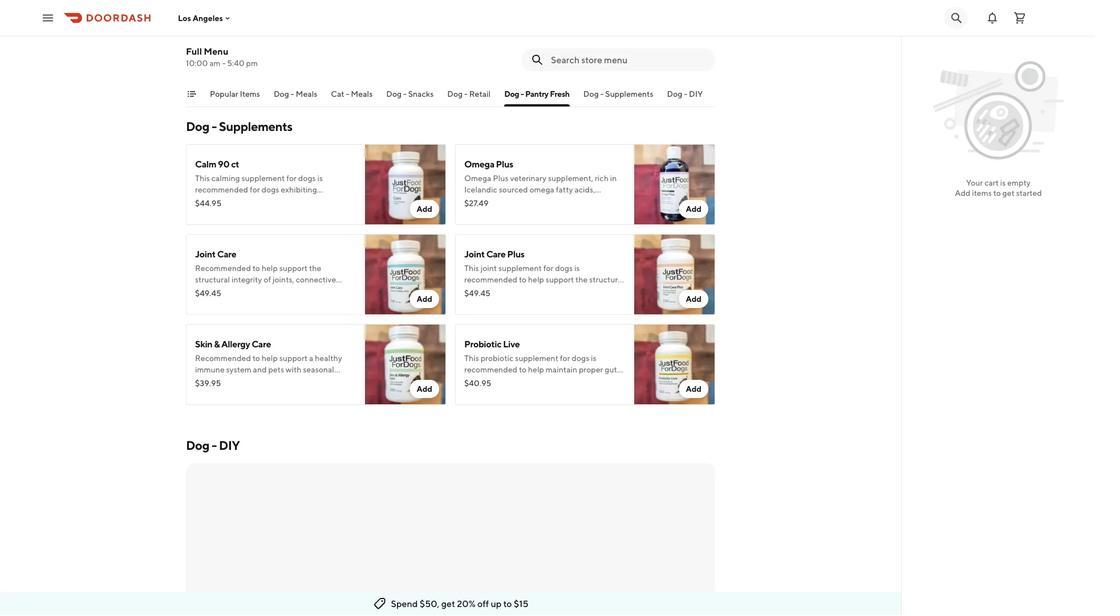 Task type: locate. For each thing, give the bounding box(es) containing it.
1 horizontal spatial dog - supplements
[[583, 89, 653, 99]]

0 horizontal spatial dog - supplements
[[186, 119, 292, 134]]

dogs
[[572, 354, 589, 363]]

Item Search search field
[[551, 54, 706, 66]]

health.
[[488, 388, 513, 398]]

omega plus image
[[634, 144, 715, 225]]

care right allergy
[[252, 339, 271, 350]]

90
[[218, 159, 229, 170]]

to down cart
[[993, 189, 1001, 198]]

cart
[[985, 178, 999, 188]]

get left 20% in the left of the page
[[441, 599, 455, 610]]

and down proper at the right bottom
[[592, 377, 605, 386]]

pantry right los
[[195, 20, 222, 31]]

1 horizontal spatial to
[[519, 365, 526, 375]]

popular items button
[[210, 88, 260, 107]]

1 horizontal spatial fresh
[[550, 89, 570, 99]]

is right cart
[[1000, 178, 1006, 188]]

0 horizontal spatial and
[[482, 377, 496, 386]]

dog - snacks
[[386, 89, 434, 99]]

2 $49.45 from the left
[[464, 289, 490, 298]]

pantry fresh rx balanced remedy 12.5 oz image
[[365, 5, 446, 86]]

0 vertical spatial to
[[993, 189, 1001, 198]]

cat - meals button
[[331, 88, 373, 107]]

joint care plus image
[[634, 234, 715, 315]]

and down recommended
[[482, 377, 496, 386]]

oz
[[353, 20, 363, 31]]

0 horizontal spatial fresh
[[223, 20, 246, 31]]

1 horizontal spatial is
[[1000, 178, 1006, 188]]

healthy
[[527, 377, 555, 386]]

calm
[[195, 159, 216, 170]]

allergy
[[221, 339, 250, 350]]

los angeles button
[[178, 13, 232, 23]]

1 vertical spatial to
[[519, 365, 526, 375]]

gut
[[605, 365, 617, 375]]

$50,
[[420, 599, 439, 610]]

dog - diy
[[667, 89, 703, 99], [186, 439, 240, 453]]

0 vertical spatial get
[[1002, 189, 1015, 198]]

dog - meals
[[274, 89, 317, 99]]

5:40
[[227, 58, 245, 68]]

2 joint from the left
[[464, 249, 485, 260]]

1 joint from the left
[[195, 249, 215, 260]]

0 horizontal spatial joint
[[195, 249, 215, 260]]

$44.95
[[195, 199, 221, 208]]

$6.95
[[195, 60, 216, 69]]

full menu 10:00 am - 5:40 pm
[[186, 46, 258, 68]]

2 horizontal spatial care
[[486, 249, 506, 260]]

2 meals from the left
[[351, 89, 373, 99]]

open menu image
[[41, 11, 55, 25]]

meals left cat
[[296, 89, 317, 99]]

0 horizontal spatial diy
[[219, 439, 240, 453]]

0 vertical spatial pantry
[[195, 20, 222, 31]]

items
[[972, 189, 992, 198]]

get down empty on the top of the page
[[1002, 189, 1015, 198]]

1 $49.45 from the left
[[195, 289, 221, 298]]

0 horizontal spatial to
[[503, 599, 512, 610]]

dog - supplements down popular items button
[[186, 119, 292, 134]]

0 vertical spatial plus
[[496, 159, 513, 170]]

2 horizontal spatial to
[[993, 189, 1001, 198]]

care down $27.49
[[486, 249, 506, 260]]

1 horizontal spatial diy
[[689, 89, 703, 99]]

supplements down 'item search' search box
[[605, 89, 653, 99]]

probiotic
[[464, 339, 501, 350]]

2 vertical spatial to
[[503, 599, 512, 610]]

2 and from the left
[[592, 377, 605, 386]]

flora
[[464, 377, 481, 386]]

get
[[1002, 189, 1015, 198], [441, 599, 455, 610]]

1 vertical spatial get
[[441, 599, 455, 610]]

care down $44.95 on the left
[[217, 249, 236, 260]]

0 vertical spatial is
[[1000, 178, 1006, 188]]

add button for joint care plus
[[679, 290, 708, 309]]

empty
[[1007, 178, 1031, 188]]

0 horizontal spatial get
[[441, 599, 455, 610]]

1 vertical spatial is
[[591, 354, 596, 363]]

1 vertical spatial fresh
[[550, 89, 570, 99]]

is
[[1000, 178, 1006, 188], [591, 354, 596, 363]]

skin
[[195, 339, 212, 350]]

0 horizontal spatial $49.45
[[195, 289, 221, 298]]

maintain
[[546, 365, 577, 375]]

show menu categories image
[[187, 90, 196, 99]]

joint down $27.49
[[464, 249, 485, 260]]

0 vertical spatial dog - supplements
[[583, 89, 653, 99]]

dog - diy button
[[667, 88, 703, 107]]

$27.49
[[464, 199, 488, 208]]

pantry
[[195, 20, 222, 31], [525, 89, 549, 99]]

dog
[[274, 89, 289, 99], [386, 89, 402, 99], [447, 89, 463, 99], [504, 89, 519, 99], [583, 89, 599, 99], [667, 89, 682, 99], [186, 119, 209, 134], [186, 439, 209, 453]]

joint for joint care plus
[[464, 249, 485, 260]]

$49.45
[[195, 289, 221, 298], [464, 289, 490, 298]]

fresh
[[223, 20, 246, 31], [550, 89, 570, 99]]

diy
[[689, 89, 703, 99], [219, 439, 240, 453]]

&
[[214, 339, 220, 350]]

meals
[[296, 89, 317, 99], [351, 89, 373, 99]]

$49.45 down joint care plus
[[464, 289, 490, 298]]

supplements inside dog - supplements button
[[605, 89, 653, 99]]

supplements down items
[[219, 119, 292, 134]]

live
[[503, 339, 520, 350]]

for
[[560, 354, 570, 363]]

add button for skin & allergy care
[[410, 380, 439, 399]]

care for joint care plus
[[486, 249, 506, 260]]

add button for omega plus
[[679, 200, 708, 218]]

off
[[477, 599, 489, 610]]

$49.45 down joint care
[[195, 289, 221, 298]]

12.5
[[336, 20, 352, 31]]

joint care image
[[365, 234, 446, 315]]

dog - supplements down 'item search' search box
[[583, 89, 653, 99]]

add button for joint care
[[410, 290, 439, 309]]

$49.45 for joint care plus
[[464, 289, 490, 298]]

1 vertical spatial diy
[[219, 439, 240, 453]]

supplements
[[605, 89, 653, 99], [219, 119, 292, 134]]

ct
[[231, 159, 239, 170]]

meals right cat
[[351, 89, 373, 99]]

your
[[966, 178, 983, 188]]

support
[[498, 377, 526, 386]]

1 horizontal spatial get
[[1002, 189, 1015, 198]]

add
[[955, 189, 970, 198], [417, 204, 432, 214], [686, 204, 702, 214], [417, 295, 432, 304], [686, 295, 702, 304], [417, 385, 432, 394], [686, 385, 702, 394]]

1 vertical spatial dog - diy
[[186, 439, 240, 453]]

pantry right retail
[[525, 89, 549, 99]]

plus
[[496, 159, 513, 170], [507, 249, 525, 260]]

to right the up
[[503, 599, 512, 610]]

retail
[[469, 89, 491, 99]]

calm 90 ct image
[[365, 144, 446, 225]]

meals for cat - meals
[[351, 89, 373, 99]]

0 vertical spatial supplements
[[605, 89, 653, 99]]

cat
[[331, 89, 344, 99]]

los angeles
[[178, 13, 223, 23]]

0 vertical spatial dog - diy
[[667, 89, 703, 99]]

1 horizontal spatial $49.45
[[464, 289, 490, 298]]

angeles
[[193, 13, 223, 23]]

0 horizontal spatial care
[[217, 249, 236, 260]]

1 horizontal spatial pantry
[[525, 89, 549, 99]]

0 horizontal spatial supplements
[[219, 119, 292, 134]]

1 horizontal spatial joint
[[464, 249, 485, 260]]

- inside full menu 10:00 am - 5:40 pm
[[222, 58, 226, 68]]

$39.95
[[195, 379, 221, 388]]

joint
[[195, 249, 215, 260], [464, 249, 485, 260]]

$40.95
[[464, 379, 491, 388]]

1 horizontal spatial and
[[592, 377, 605, 386]]

pm
[[246, 58, 258, 68]]

add inside your cart is empty add items to get started
[[955, 189, 970, 198]]

0 vertical spatial diy
[[689, 89, 703, 99]]

-
[[222, 58, 226, 68], [291, 89, 294, 99], [346, 89, 349, 99], [403, 89, 407, 99], [464, 89, 468, 99], [521, 89, 524, 99], [600, 89, 604, 99], [684, 89, 687, 99], [212, 119, 217, 134], [212, 439, 217, 453]]

0 items, open order cart image
[[1013, 11, 1027, 25]]

$49.45 for joint care
[[195, 289, 221, 298]]

is up proper at the right bottom
[[591, 354, 596, 363]]

1 meals from the left
[[296, 89, 317, 99]]

dog - retail
[[447, 89, 491, 99]]

add for joint care
[[417, 295, 432, 304]]

balanced
[[261, 20, 299, 31]]

joint down $44.95 on the left
[[195, 249, 215, 260]]

menu
[[204, 46, 228, 57]]

add button
[[410, 200, 439, 218], [679, 200, 708, 218], [410, 290, 439, 309], [679, 290, 708, 309], [410, 380, 439, 399], [679, 380, 708, 399]]

0 horizontal spatial meals
[[296, 89, 317, 99]]

1 horizontal spatial meals
[[351, 89, 373, 99]]

cat - meals
[[331, 89, 373, 99]]

and
[[482, 377, 496, 386], [592, 377, 605, 386]]

1 vertical spatial pantry
[[525, 89, 549, 99]]

0 horizontal spatial dog - diy
[[186, 439, 240, 453]]

to
[[993, 189, 1001, 198], [519, 365, 526, 375], [503, 599, 512, 610]]

1 vertical spatial dog - supplements
[[186, 119, 292, 134]]

1 horizontal spatial supplements
[[605, 89, 653, 99]]

0 horizontal spatial is
[[591, 354, 596, 363]]

care
[[217, 249, 236, 260], [486, 249, 506, 260], [252, 339, 271, 350]]

to inside your cart is empty add items to get started
[[993, 189, 1001, 198]]

to left help
[[519, 365, 526, 375]]

to for $15
[[503, 599, 512, 610]]



Task type: vqa. For each thing, say whether or not it's contained in the screenshot.
top All
no



Task type: describe. For each thing, give the bounding box(es) containing it.
full
[[186, 46, 202, 57]]

skin & allergy care
[[195, 339, 271, 350]]

$15
[[514, 599, 528, 610]]

0 vertical spatial fresh
[[223, 20, 246, 31]]

up
[[491, 599, 502, 610]]

1 horizontal spatial dog - diy
[[667, 89, 703, 99]]

supplement
[[515, 354, 558, 363]]

1 vertical spatial plus
[[507, 249, 525, 260]]

1 vertical spatial supplements
[[219, 119, 292, 134]]

pantry fresh rx balanced remedy 12.5 oz
[[195, 20, 363, 31]]

bowel
[[464, 388, 486, 398]]

is inside probiotic live this probiotic supplement for dogs is recommended to help maintain proper gut flora and support healthy digestion and bowel health.
[[591, 354, 596, 363]]

get inside your cart is empty add items to get started
[[1002, 189, 1015, 198]]

spend $50, get 20% off up to $15
[[391, 599, 528, 610]]

popular items
[[210, 89, 260, 99]]

your cart is empty add items to get started
[[955, 178, 1042, 198]]

omega plus
[[464, 159, 513, 170]]

meals for dog - meals
[[296, 89, 317, 99]]

calm 90 ct
[[195, 159, 239, 170]]

help
[[528, 365, 544, 375]]

skin & allergy care image
[[365, 325, 446, 406]]

20%
[[457, 599, 476, 610]]

is inside your cart is empty add items to get started
[[1000, 178, 1006, 188]]

add for omega plus
[[686, 204, 702, 214]]

diy inside button
[[689, 89, 703, 99]]

started
[[1016, 189, 1042, 198]]

care for joint care
[[217, 249, 236, 260]]

add button for calm 90 ct
[[410, 200, 439, 218]]

1 and from the left
[[482, 377, 496, 386]]

dog - supplements button
[[583, 88, 653, 107]]

recommended
[[464, 365, 517, 375]]

10:00
[[186, 58, 208, 68]]

remedy
[[301, 20, 334, 31]]

los
[[178, 13, 191, 23]]

0 horizontal spatial pantry
[[195, 20, 222, 31]]

joint for joint care
[[195, 249, 215, 260]]

joint care
[[195, 249, 236, 260]]

dog - meals button
[[274, 88, 317, 107]]

notification bell image
[[986, 11, 999, 25]]

add for calm 90 ct
[[417, 204, 432, 214]]

probiotic live this probiotic supplement for dogs is recommended to help maintain proper gut flora and support healthy digestion and bowel health.
[[464, 339, 617, 398]]

dog - snacks button
[[386, 88, 434, 107]]

probiotic
[[481, 354, 514, 363]]

snacks
[[408, 89, 434, 99]]

am
[[209, 58, 221, 68]]

digestion
[[556, 377, 590, 386]]

omega
[[464, 159, 494, 170]]

to for get
[[993, 189, 1001, 198]]

joint care plus
[[464, 249, 525, 260]]

proper
[[579, 365, 603, 375]]

to inside probiotic live this probiotic supplement for dogs is recommended to help maintain proper gut flora and support healthy digestion and bowel health.
[[519, 365, 526, 375]]

items
[[240, 89, 260, 99]]

probiotic live image
[[634, 325, 715, 406]]

dog - pantry fresh
[[504, 89, 570, 99]]

dog - retail button
[[447, 88, 491, 107]]

add for skin & allergy care
[[417, 385, 432, 394]]

popular
[[210, 89, 238, 99]]

spend
[[391, 599, 418, 610]]

1 horizontal spatial care
[[252, 339, 271, 350]]

this
[[464, 354, 479, 363]]

add for joint care plus
[[686, 295, 702, 304]]

rx
[[247, 20, 260, 31]]



